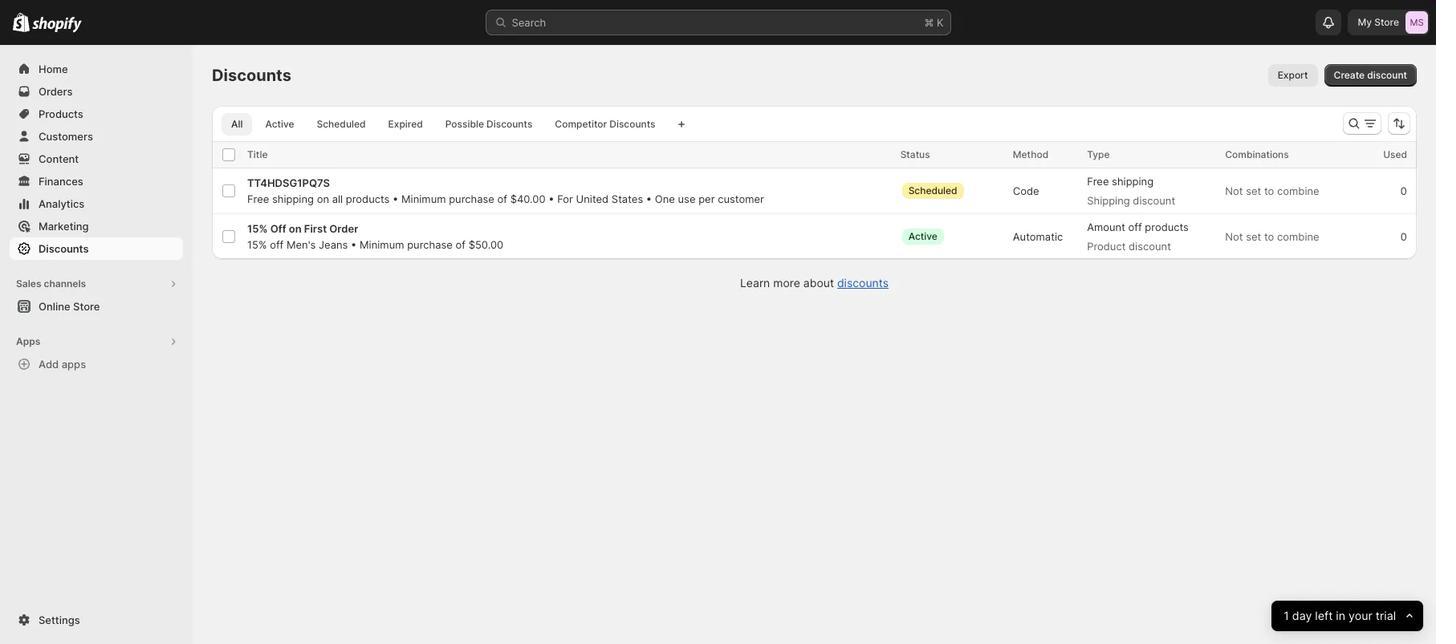 Task type: describe. For each thing, give the bounding box(es) containing it.
your
[[1349, 609, 1373, 624]]

• left one on the top of the page
[[646, 193, 652, 206]]

one
[[655, 193, 675, 206]]

possible discounts
[[446, 118, 533, 130]]

tt4hdsg1pq7s
[[247, 177, 330, 190]]

for
[[558, 193, 573, 206]]

set for free shipping shipping discount
[[1247, 185, 1262, 198]]

online store button
[[0, 296, 193, 318]]

off inside amount off products product discount
[[1129, 221, 1143, 234]]

expired
[[388, 118, 423, 130]]

$50.00
[[469, 239, 504, 251]]

per
[[699, 193, 715, 206]]

discounts link
[[10, 238, 183, 260]]

content
[[39, 153, 79, 165]]

free for free shipping shipping discount
[[1088, 175, 1110, 188]]

online store
[[39, 300, 100, 313]]

products inside amount off products product discount
[[1146, 221, 1189, 234]]

apps
[[62, 358, 86, 371]]

0 horizontal spatial scheduled
[[317, 118, 366, 130]]

analytics link
[[10, 193, 183, 215]]

tab list containing all
[[218, 112, 669, 136]]

finances
[[39, 175, 83, 188]]

discounts link
[[838, 276, 889, 290]]

shipping for on
[[272, 193, 314, 206]]

states
[[612, 193, 644, 206]]

competitor discounts
[[555, 118, 656, 130]]

online store link
[[10, 296, 183, 318]]

home
[[39, 63, 68, 75]]

orders
[[39, 85, 73, 98]]

settings link
[[10, 610, 183, 632]]

shipping for shipping
[[1112, 175, 1154, 188]]

learn
[[740, 276, 770, 290]]

in
[[1336, 609, 1346, 624]]

my
[[1359, 16, 1373, 28]]

discount inside amount off products product discount
[[1129, 240, 1172, 253]]

0 for amount off products product discount
[[1401, 231, 1408, 243]]

code
[[1013, 185, 1040, 198]]

discount inside button
[[1368, 69, 1408, 81]]

my store
[[1359, 16, 1400, 28]]

off inside 15% off on first order 15% off men's jeans • minimum purchase of $50.00
[[270, 239, 284, 251]]

customer
[[718, 193, 764, 206]]

trial
[[1376, 609, 1397, 624]]

active button
[[901, 221, 962, 253]]

0 vertical spatial purchase
[[449, 193, 495, 206]]

marketing link
[[10, 215, 183, 238]]

discounts
[[838, 276, 889, 290]]

products link
[[10, 103, 183, 125]]

discounts up all
[[212, 66, 292, 85]]

united
[[576, 193, 609, 206]]

content link
[[10, 148, 183, 170]]

0 vertical spatial minimum
[[402, 193, 446, 206]]

1 day left in your trial button
[[1272, 602, 1424, 632]]

export
[[1278, 69, 1309, 81]]

left
[[1316, 609, 1333, 624]]

create discount
[[1335, 69, 1408, 81]]

order
[[330, 222, 358, 235]]

off
[[270, 222, 286, 235]]

title button
[[247, 147, 284, 163]]

of inside 15% off on first order 15% off men's jeans • minimum purchase of $50.00
[[456, 239, 466, 251]]

channels
[[44, 278, 86, 290]]

customers
[[39, 130, 93, 143]]

store for my store
[[1375, 16, 1400, 28]]

1 day left in your trial
[[1284, 609, 1397, 624]]

create
[[1335, 69, 1365, 81]]

export button
[[1269, 64, 1318, 87]]

1 horizontal spatial shopify image
[[32, 17, 82, 33]]

1 15% from the top
[[247, 222, 268, 235]]

not for free shipping shipping discount
[[1226, 185, 1244, 198]]

1
[[1284, 609, 1289, 624]]

used
[[1384, 149, 1408, 161]]

purchase inside 15% off on first order 15% off men's jeans • minimum purchase of $50.00
[[407, 239, 453, 251]]

use
[[678, 193, 696, 206]]

orders link
[[10, 80, 183, 103]]

all
[[332, 193, 343, 206]]

sales channels
[[16, 278, 86, 290]]



Task type: vqa. For each thing, say whether or not it's contained in the screenshot.
months.
no



Task type: locate. For each thing, give the bounding box(es) containing it.
1 horizontal spatial free
[[1088, 175, 1110, 188]]

0 vertical spatial to
[[1265, 185, 1275, 198]]

store inside button
[[73, 300, 100, 313]]

discounts right possible
[[487, 118, 533, 130]]

type
[[1088, 149, 1110, 161]]

apps button
[[10, 331, 183, 353]]

active link
[[256, 113, 304, 136]]

free shipping shipping discount
[[1088, 175, 1176, 207]]

discount right product
[[1129, 240, 1172, 253]]

1 vertical spatial to
[[1265, 231, 1275, 243]]

on inside 15% off on first order 15% off men's jeans • minimum purchase of $50.00
[[289, 222, 302, 235]]

2 not from the top
[[1226, 231, 1244, 243]]

expired link
[[379, 113, 433, 136]]

possible
[[446, 118, 484, 130]]

1 0 from the top
[[1401, 185, 1408, 198]]

0 vertical spatial not set to combine
[[1226, 185, 1320, 198]]

$40.00
[[511, 193, 546, 206]]

2 15% from the top
[[247, 239, 267, 251]]

0 horizontal spatial active
[[265, 118, 294, 130]]

search
[[512, 16, 546, 29]]

0 vertical spatial scheduled
[[317, 118, 366, 130]]

1 vertical spatial active
[[909, 231, 938, 243]]

shipping inside free shipping shipping discount
[[1112, 175, 1154, 188]]

combine for free shipping shipping discount
[[1278, 185, 1320, 198]]

active inside dropdown button
[[909, 231, 938, 243]]

0 vertical spatial of
[[498, 193, 508, 206]]

1 vertical spatial not
[[1226, 231, 1244, 243]]

shipping up shipping
[[1112, 175, 1154, 188]]

discounts down marketing
[[39, 243, 89, 255]]

2 not set to combine from the top
[[1226, 231, 1320, 243]]

store down sales channels button
[[73, 300, 100, 313]]

1 vertical spatial off
[[270, 239, 284, 251]]

method
[[1013, 149, 1049, 161]]

0 horizontal spatial on
[[289, 222, 302, 235]]

shopify image
[[13, 13, 30, 32], [32, 17, 82, 33]]

store
[[1375, 16, 1400, 28], [73, 300, 100, 313]]

2 combine from the top
[[1278, 231, 1320, 243]]

status
[[901, 149, 931, 161]]

minimum inside 15% off on first order 15% off men's jeans • minimum purchase of $50.00
[[360, 239, 404, 251]]

0 vertical spatial combine
[[1278, 185, 1320, 198]]

all button
[[222, 113, 252, 136]]

0 vertical spatial not
[[1226, 185, 1244, 198]]

to for free shipping shipping discount
[[1265, 185, 1275, 198]]

1 horizontal spatial off
[[1129, 221, 1143, 234]]

15% left the off in the top of the page
[[247, 222, 268, 235]]

marketing
[[39, 220, 89, 233]]

1 vertical spatial set
[[1247, 231, 1262, 243]]

shipping
[[1088, 194, 1131, 207]]

free for free shipping on all products • minimum purchase of $40.00 • for united states • one use per customer
[[247, 193, 269, 206]]

sales
[[16, 278, 41, 290]]

not set to combine
[[1226, 185, 1320, 198], [1226, 231, 1320, 243]]

sales channels button
[[10, 273, 183, 296]]

scheduled right 'active' link
[[317, 118, 366, 130]]

add apps button
[[10, 353, 183, 376]]

15% left men's
[[247, 239, 267, 251]]

analytics
[[39, 198, 85, 210]]

combinations
[[1226, 149, 1290, 161]]

1 vertical spatial store
[[73, 300, 100, 313]]

2 to from the top
[[1265, 231, 1275, 243]]

• up 15% off on first order 15% off men's jeans • minimum purchase of $50.00
[[393, 193, 399, 206]]

1 vertical spatial minimum
[[360, 239, 404, 251]]

0 horizontal spatial shipping
[[272, 193, 314, 206]]

2 vertical spatial discount
[[1129, 240, 1172, 253]]

free
[[1088, 175, 1110, 188], [247, 193, 269, 206]]

on left all
[[317, 193, 329, 206]]

to
[[1265, 185, 1275, 198], [1265, 231, 1275, 243]]

minimum right jeans
[[360, 239, 404, 251]]

finances link
[[10, 170, 183, 193]]

combine for amount off products product discount
[[1278, 231, 1320, 243]]

0 vertical spatial 0
[[1401, 185, 1408, 198]]

1 horizontal spatial of
[[498, 193, 508, 206]]

1 set from the top
[[1247, 185, 1262, 198]]

1 vertical spatial scheduled
[[909, 185, 958, 197]]

on for first
[[289, 222, 302, 235]]

1 vertical spatial products
[[1146, 221, 1189, 234]]

automatic
[[1013, 231, 1064, 243]]

k
[[937, 16, 944, 29]]

settings
[[39, 614, 80, 627]]

1 vertical spatial 15%
[[247, 239, 267, 251]]

day
[[1293, 609, 1312, 624]]

first
[[304, 222, 327, 235]]

0 vertical spatial shipping
[[1112, 175, 1154, 188]]

1 vertical spatial not set to combine
[[1226, 231, 1320, 243]]

1 horizontal spatial scheduled
[[909, 185, 958, 197]]

2 0 from the top
[[1401, 231, 1408, 243]]

1 vertical spatial discount
[[1134, 194, 1176, 207]]

discount inside free shipping shipping discount
[[1134, 194, 1176, 207]]

free up shipping
[[1088, 175, 1110, 188]]

customers link
[[10, 125, 183, 148]]

set for amount off products product discount
[[1247, 231, 1262, 243]]

discount right create
[[1368, 69, 1408, 81]]

men's
[[287, 239, 316, 251]]

1 vertical spatial shipping
[[272, 193, 314, 206]]

on for all
[[317, 193, 329, 206]]

of left $40.00
[[498, 193, 508, 206]]

all
[[231, 118, 243, 130]]

discount
[[1368, 69, 1408, 81], [1134, 194, 1176, 207], [1129, 240, 1172, 253]]

purchase left $50.00
[[407, 239, 453, 251]]

0 horizontal spatial store
[[73, 300, 100, 313]]

product
[[1088, 240, 1126, 253]]

store for online store
[[73, 300, 100, 313]]

1 horizontal spatial on
[[317, 193, 329, 206]]

possible discounts link
[[436, 113, 542, 136]]

apps
[[16, 336, 40, 348]]

discount up amount off products product discount
[[1134, 194, 1176, 207]]

⌘
[[925, 16, 934, 29]]

discounts right 'competitor' at left top
[[610, 118, 656, 130]]

15%
[[247, 222, 268, 235], [247, 239, 267, 251]]

• left the for
[[549, 193, 555, 206]]

more
[[774, 276, 801, 290]]

15% off on first order 15% off men's jeans • minimum purchase of $50.00
[[247, 222, 504, 251]]

to for amount off products product discount
[[1265, 231, 1275, 243]]

0 vertical spatial off
[[1129, 221, 1143, 234]]

products
[[39, 108, 83, 120]]

not set to combine for free shipping shipping discount
[[1226, 185, 1320, 198]]

scheduled down status
[[909, 185, 958, 197]]

1 vertical spatial free
[[247, 193, 269, 206]]

not for amount off products product discount
[[1226, 231, 1244, 243]]

1 vertical spatial 0
[[1401, 231, 1408, 243]]

1 vertical spatial of
[[456, 239, 466, 251]]

0 horizontal spatial products
[[346, 193, 390, 206]]

1 vertical spatial purchase
[[407, 239, 453, 251]]

products down free shipping shipping discount
[[1146, 221, 1189, 234]]

1 vertical spatial on
[[289, 222, 302, 235]]

add apps
[[39, 358, 86, 371]]

active inside tab list
[[265, 118, 294, 130]]

active down scheduled 'dropdown button'
[[909, 231, 938, 243]]

1 horizontal spatial store
[[1375, 16, 1400, 28]]

• down order
[[351, 239, 357, 251]]

amount
[[1088, 221, 1126, 234]]

off down the off in the top of the page
[[270, 239, 284, 251]]

scheduled
[[317, 118, 366, 130], [909, 185, 958, 197]]

purchase up $50.00
[[449, 193, 495, 206]]

off right amount
[[1129, 221, 1143, 234]]

1 horizontal spatial products
[[1146, 221, 1189, 234]]

0 vertical spatial free
[[1088, 175, 1110, 188]]

off
[[1129, 221, 1143, 234], [270, 239, 284, 251]]

1 vertical spatial combine
[[1278, 231, 1320, 243]]

not set to combine for amount off products product discount
[[1226, 231, 1320, 243]]

home link
[[10, 58, 183, 80]]

store right my
[[1375, 16, 1400, 28]]

used button
[[1384, 147, 1424, 163]]

competitor discounts link
[[546, 113, 665, 136]]

free down tt4hdsg1pq7s
[[247, 193, 269, 206]]

1 horizontal spatial active
[[909, 231, 938, 243]]

online
[[39, 300, 70, 313]]

0 horizontal spatial of
[[456, 239, 466, 251]]

0 horizontal spatial shopify image
[[13, 13, 30, 32]]

1 horizontal spatial shipping
[[1112, 175, 1154, 188]]

scheduled link
[[307, 113, 376, 136]]

0 vertical spatial active
[[265, 118, 294, 130]]

on
[[317, 193, 329, 206], [289, 222, 302, 235]]

products right all
[[346, 193, 390, 206]]

0
[[1401, 185, 1408, 198], [1401, 231, 1408, 243]]

1 to from the top
[[1265, 185, 1275, 198]]

tab list
[[218, 112, 669, 136]]

add
[[39, 358, 59, 371]]

shipping
[[1112, 175, 1154, 188], [272, 193, 314, 206]]

0 vertical spatial on
[[317, 193, 329, 206]]

⌘ k
[[925, 16, 944, 29]]

0 vertical spatial 15%
[[247, 222, 268, 235]]

shipping down tt4hdsg1pq7s
[[272, 193, 314, 206]]

amount off products product discount
[[1088, 221, 1189, 253]]

title
[[247, 149, 268, 161]]

0 vertical spatial discount
[[1368, 69, 1408, 81]]

learn more about discounts
[[740, 276, 889, 290]]

products
[[346, 193, 390, 206], [1146, 221, 1189, 234]]

minimum
[[402, 193, 446, 206], [360, 239, 404, 251]]

• inside 15% off on first order 15% off men's jeans • minimum purchase of $50.00
[[351, 239, 357, 251]]

2 set from the top
[[1247, 231, 1262, 243]]

about
[[804, 276, 834, 290]]

0 vertical spatial products
[[346, 193, 390, 206]]

of left $50.00
[[456, 239, 466, 251]]

scheduled button
[[901, 175, 982, 207]]

0 horizontal spatial off
[[270, 239, 284, 251]]

1 combine from the top
[[1278, 185, 1320, 198]]

competitor
[[555, 118, 607, 130]]

jeans
[[319, 239, 348, 251]]

0 for free shipping shipping discount
[[1401, 185, 1408, 198]]

my store image
[[1406, 11, 1429, 34]]

1 not set to combine from the top
[[1226, 185, 1320, 198]]

scheduled inside 'dropdown button'
[[909, 185, 958, 197]]

0 vertical spatial store
[[1375, 16, 1400, 28]]

create discount button
[[1325, 64, 1418, 87]]

on right the off in the top of the page
[[289, 222, 302, 235]]

1 not from the top
[[1226, 185, 1244, 198]]

active up title button
[[265, 118, 294, 130]]

minimum up 15% off on first order 15% off men's jeans • minimum purchase of $50.00
[[402, 193, 446, 206]]

0 horizontal spatial free
[[247, 193, 269, 206]]

free inside free shipping shipping discount
[[1088, 175, 1110, 188]]

0 vertical spatial set
[[1247, 185, 1262, 198]]



